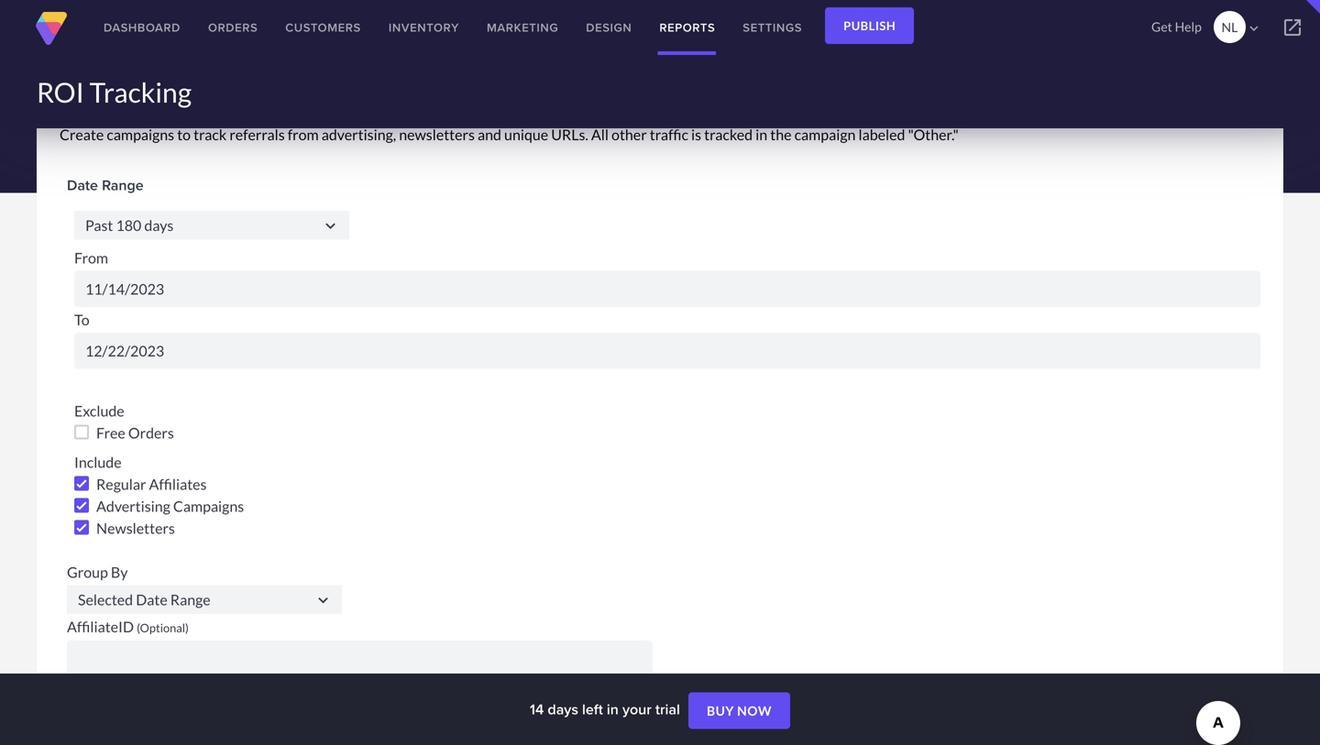 Task type: describe. For each thing, give the bounding box(es) containing it.
(optional)
[[137, 621, 189, 635]]

0 vertical spatial orders
[[208, 19, 258, 36]]

days
[[548, 699, 579, 721]]

dashboard link
[[90, 0, 194, 55]]

and
[[478, 126, 502, 144]]

14
[[530, 699, 544, 721]]

date range
[[67, 174, 144, 196]]


[[1247, 20, 1263, 37]]

get help
[[1152, 19, 1202, 34]]

get
[[1152, 19, 1173, 34]]

To text field
[[74, 333, 1261, 369]]

nl 
[[1222, 19, 1263, 37]]

newsletters
[[96, 520, 175, 538]]

tracking
[[89, 76, 192, 109]]

nl
[[1222, 19, 1239, 35]]

campaign
[[795, 126, 856, 144]]

buy now
[[707, 704, 772, 719]]

1 horizontal spatial in
[[756, 126, 768, 144]]

settings
[[743, 19, 803, 36]]

buy
[[707, 704, 735, 719]]

your
[[623, 699, 652, 721]]

tracked
[[705, 126, 753, 144]]

advertising,
[[322, 126, 396, 144]]

 for date range
[[321, 216, 340, 236]]

roi tracking
[[37, 76, 192, 109]]

unique
[[505, 126, 549, 144]]

to
[[74, 311, 92, 329]]

is
[[692, 126, 702, 144]]

design
[[586, 19, 632, 36]]

affiliateid (optional)
[[67, 618, 189, 636]]

trial
[[656, 699, 681, 721]]

help
[[1176, 19, 1202, 34]]

group by
[[67, 564, 131, 582]]

create
[[60, 126, 104, 144]]

publish button
[[826, 7, 915, 44]]

labeled
[[859, 126, 906, 144]]

customers
[[286, 19, 361, 36]]



Task type: locate. For each thing, give the bounding box(es) containing it.
marketing
[[487, 19, 559, 36]]

in left the
[[756, 126, 768, 144]]

orders right free
[[128, 424, 174, 442]]

campaigns
[[173, 498, 244, 516]]

free
[[96, 424, 125, 442]]

all
[[592, 126, 609, 144]]


[[321, 216, 340, 236], [314, 591, 333, 610]]

regular affiliates
[[96, 476, 207, 494]]

publish
[[844, 18, 896, 33]]

date
[[67, 174, 98, 196]]

0 horizontal spatial in
[[607, 699, 619, 721]]

roi
[[37, 76, 84, 109]]

"other."
[[909, 126, 959, 144]]

 link
[[1266, 0, 1321, 55]]

the
[[771, 126, 792, 144]]

from
[[74, 249, 108, 267]]


[[1282, 17, 1304, 39]]

affiliateid
[[67, 618, 134, 636]]

buy now link
[[689, 693, 791, 730]]

in right left
[[607, 699, 619, 721]]

exclude
[[74, 402, 127, 420]]

other
[[612, 126, 647, 144]]

free orders
[[96, 424, 174, 442]]

advertising campaigns
[[96, 498, 244, 516]]

track
[[194, 126, 227, 144]]

include
[[74, 454, 124, 472]]

dashboard
[[104, 19, 181, 36]]

now
[[738, 704, 772, 719]]

14 days left in your trial
[[530, 699, 684, 721]]

newsletters
[[399, 126, 475, 144]]

1 vertical spatial in
[[607, 699, 619, 721]]

referrals
[[230, 126, 285, 144]]

advertising
[[96, 498, 170, 516]]

None text field
[[67, 641, 653, 677]]

regular
[[96, 476, 146, 494]]

traffic
[[650, 126, 689, 144]]

range
[[102, 174, 144, 196]]

from
[[288, 126, 319, 144]]

left
[[582, 699, 603, 721]]

to
[[177, 126, 191, 144]]

affiliates
[[149, 476, 207, 494]]

reports
[[660, 19, 716, 36]]

0 vertical spatial in
[[756, 126, 768, 144]]

create campaigns to track referrals from advertising, newsletters and unique urls. all other traffic is tracked in the campaign labeled "other."
[[60, 126, 959, 144]]

in
[[756, 126, 768, 144], [607, 699, 619, 721]]

orders
[[208, 19, 258, 36], [128, 424, 174, 442]]

1 horizontal spatial orders
[[208, 19, 258, 36]]

inventory
[[389, 19, 460, 36]]

campaigns
[[107, 126, 174, 144]]

urls.
[[552, 126, 589, 144]]

0 horizontal spatial orders
[[128, 424, 174, 442]]

0 vertical spatial 
[[321, 216, 340, 236]]

1 vertical spatial 
[[314, 591, 333, 610]]

None text field
[[74, 211, 349, 240], [67, 586, 342, 615], [74, 211, 349, 240], [67, 586, 342, 615]]

by
[[111, 564, 128, 582]]

orders left customers
[[208, 19, 258, 36]]

From text field
[[74, 271, 1261, 307]]

1 vertical spatial orders
[[128, 424, 174, 442]]

 for group by
[[314, 591, 333, 610]]

group
[[67, 564, 108, 582]]



Task type: vqa. For each thing, say whether or not it's contained in the screenshot.
All
yes



